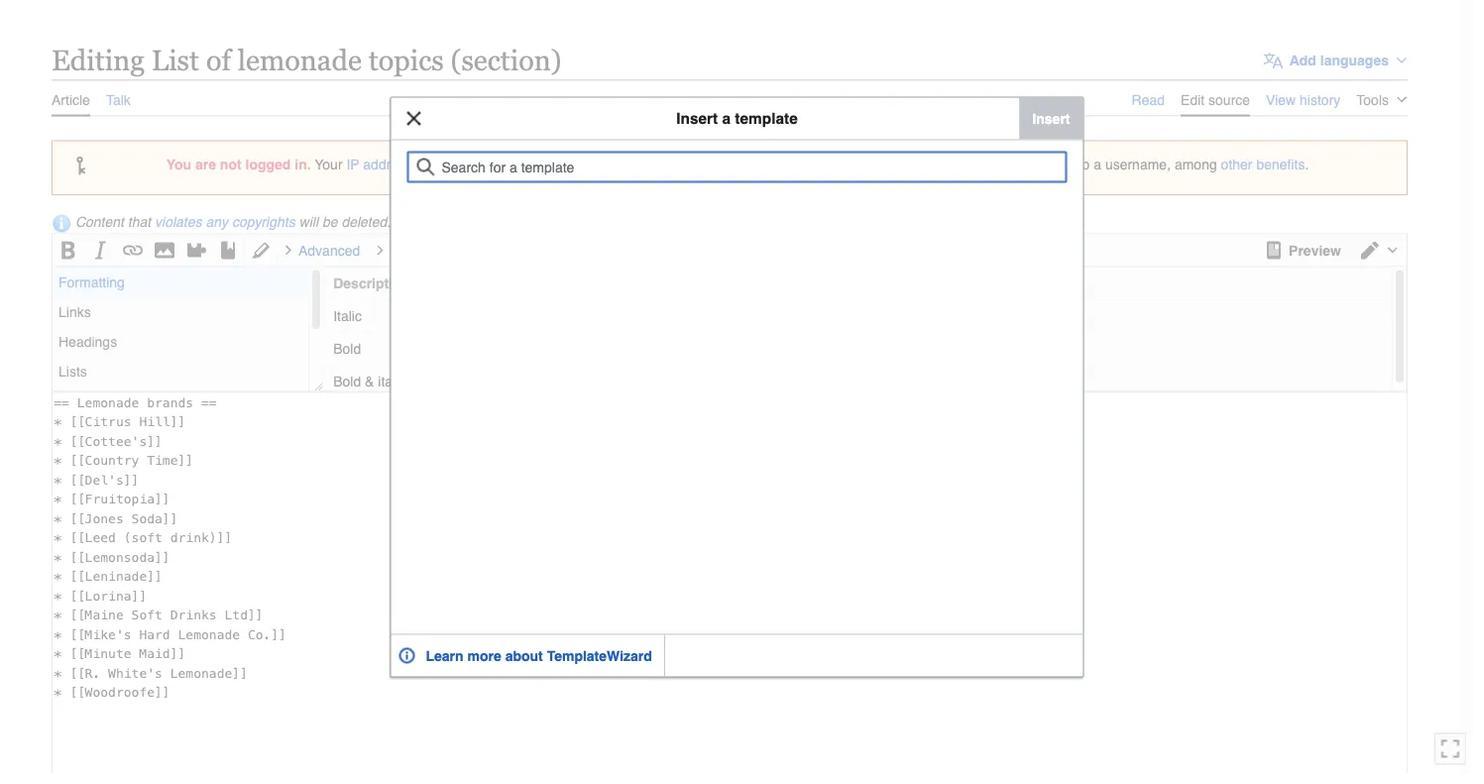 Task type: vqa. For each thing, say whether or not it's contained in the screenshot.
left Insert
yes



Task type: describe. For each thing, give the bounding box(es) containing it.
violates any copyrights link
[[155, 214, 295, 230]]

switch editor image
[[1350, 234, 1408, 266]]

view history
[[1267, 92, 1341, 108]]

any
[[206, 214, 228, 230]]

through
[[643, 214, 690, 230]]

learn
[[426, 648, 464, 664]]

insert button
[[1020, 98, 1084, 139]]

view
[[1267, 92, 1297, 108]]

encyclopedic
[[395, 214, 477, 230]]

source
[[1209, 92, 1251, 108]]

verifiable
[[583, 214, 639, 230]]

main content containing article
[[44, 33, 1420, 775]]

learn more about templatewizard button
[[391, 635, 665, 677]]

template
[[735, 110, 798, 127]]

copyrights
[[232, 214, 295, 230]]

violates
[[155, 214, 202, 230]]

article
[[52, 92, 90, 108]]

talk
[[106, 92, 131, 108]]

talk link
[[106, 80, 131, 115]]

insert a template
[[677, 110, 798, 127]]

deleted.
[[342, 214, 391, 230]]



Task type: locate. For each thing, give the bounding box(es) containing it.
a
[[723, 110, 731, 127]]

view history link
[[1267, 80, 1341, 115]]

1 horizontal spatial insert
[[1033, 111, 1071, 126]]

will
[[299, 214, 318, 230]]

insert
[[677, 110, 718, 127], [1033, 111, 1071, 126]]

preview
[[1290, 242, 1342, 258]]

history
[[1300, 92, 1341, 108]]

be right the will
[[322, 214, 338, 230]]

edit source link
[[1181, 80, 1251, 117]]

2 be from the left
[[564, 214, 579, 230]]

must
[[530, 214, 560, 230]]

insert inside button
[[1033, 111, 1071, 126]]

content that violates any copyrights will be deleted. encyclopedic content must be verifiable through
[[75, 214, 694, 230]]

be
[[322, 214, 338, 230], [564, 214, 579, 230]]

0 horizontal spatial insert
[[677, 110, 718, 127]]

edit source
[[1181, 92, 1251, 108]]

templatewizard
[[547, 648, 653, 664]]

insert for insert a template
[[677, 110, 718, 127]]

content
[[75, 214, 124, 230]]

1 be from the left
[[322, 214, 338, 230]]

insert for insert
[[1033, 111, 1071, 126]]

Search for a template text field
[[407, 151, 1068, 183]]

content
[[481, 214, 526, 230]]

edit
[[1181, 92, 1205, 108]]

learn more about templatewizard
[[426, 648, 653, 664]]

preview button
[[1259, 234, 1349, 266]]

be right must
[[564, 214, 579, 230]]

main content
[[44, 33, 1420, 775]]

article link
[[52, 80, 90, 117]]

1 horizontal spatial be
[[564, 214, 579, 230]]

about
[[506, 648, 543, 664]]

more
[[468, 648, 502, 664]]

that
[[128, 214, 151, 230]]

read
[[1132, 92, 1166, 108]]

read link
[[1132, 80, 1166, 115]]

0 horizontal spatial be
[[322, 214, 338, 230]]



